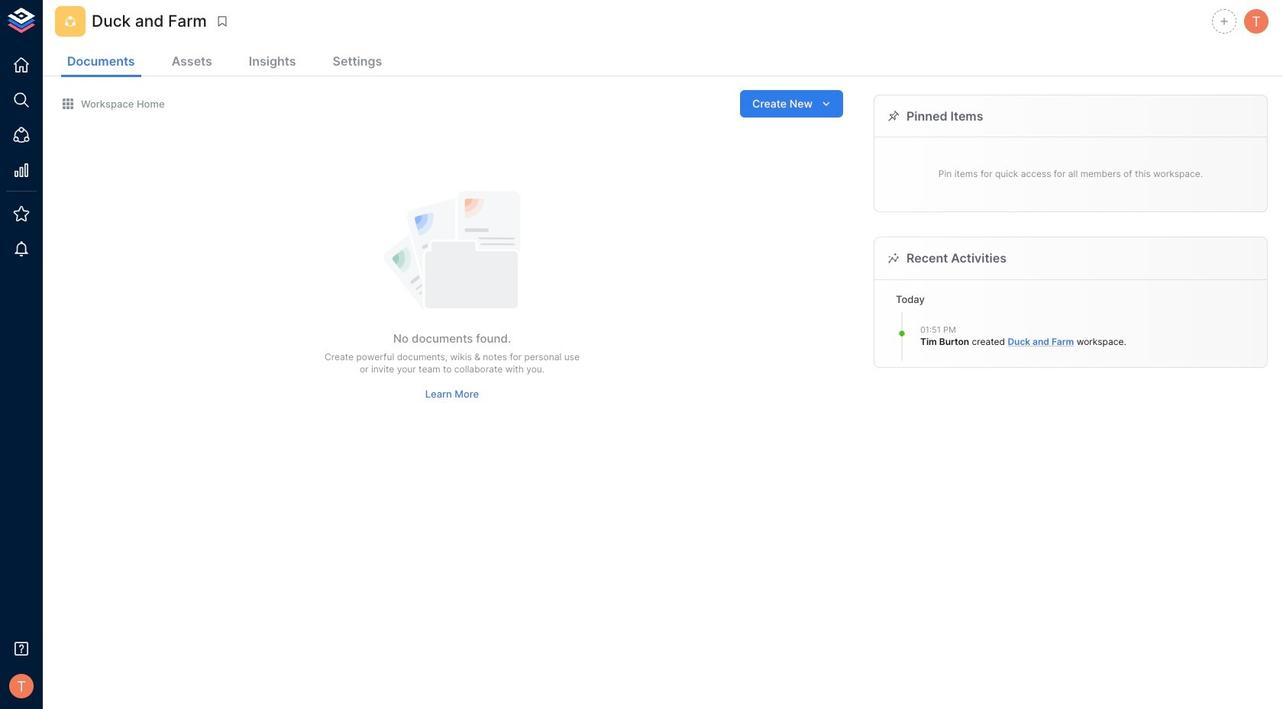 Task type: vqa. For each thing, say whether or not it's contained in the screenshot.
dialog
no



Task type: describe. For each thing, give the bounding box(es) containing it.
bookmark image
[[215, 15, 229, 28]]



